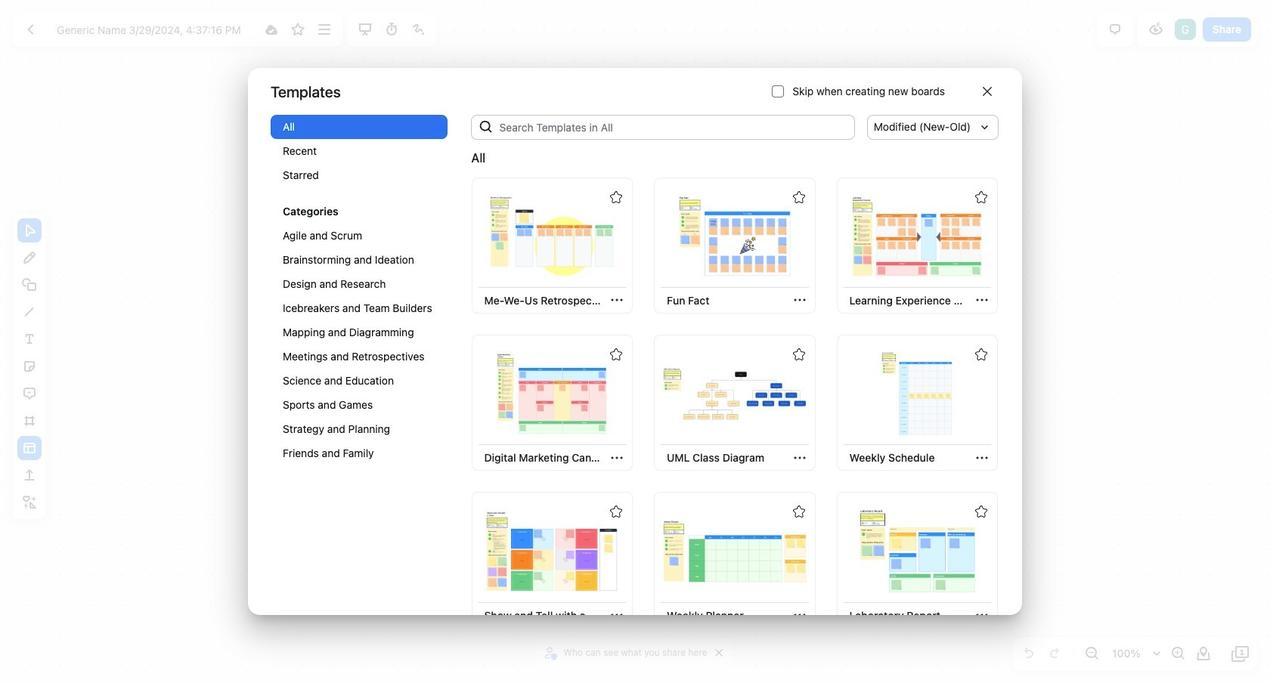 Task type: vqa. For each thing, say whether or not it's contained in the screenshot.
Dashboard image
yes



Task type: describe. For each thing, give the bounding box(es) containing it.
star this whiteboard image for card for template learning experience canvas element
[[976, 191, 988, 203]]

zoom out image
[[1083, 645, 1101, 663]]

card for template me-we-us retrospective element
[[472, 177, 633, 314]]

thumbnail for show and tell with a twist image
[[480, 509, 624, 594]]

star this whiteboard image for thumbnail for weekly planner
[[793, 506, 805, 518]]

card for template learning experience canvas element
[[837, 177, 998, 314]]

more options image
[[316, 20, 334, 39]]

laser image
[[410, 20, 428, 39]]

comment panel image
[[1107, 20, 1125, 39]]

Document name text field
[[46, 17, 257, 42]]

card for template fun fact element
[[654, 177, 816, 314]]

star this whiteboard image for 'card for template fun fact' element
[[793, 191, 805, 203]]

close image
[[716, 650, 724, 657]]

card for template weekly planner element
[[654, 493, 816, 629]]

zoom in image
[[1169, 645, 1188, 663]]

card for template show and tell with a twist element
[[472, 493, 633, 629]]

close image
[[983, 87, 992, 96]]

presentation image
[[356, 20, 375, 39]]

card for template laboratory report element
[[837, 493, 998, 629]]

categories element
[[271, 115, 447, 481]]

star this whiteboard image for thumbnail for digital marketing canvas
[[610, 349, 623, 361]]



Task type: locate. For each thing, give the bounding box(es) containing it.
star this whiteboard image inside card for template learning experience canvas element
[[976, 191, 988, 203]]

star this whiteboard image
[[289, 20, 307, 39], [610, 191, 623, 203], [793, 191, 805, 203], [976, 191, 988, 203]]

star this whiteboard image for thumbnail for laboratory report
[[976, 506, 988, 518]]

star this whiteboard image inside card for template digital marketing canvas element
[[610, 349, 623, 361]]

thumbnail for learning experience canvas image
[[846, 194, 990, 279]]

card for template uml class diagram element
[[654, 335, 816, 471]]

list
[[1174, 17, 1198, 42]]

star this whiteboard image inside card for template show and tell with a twist element
[[610, 506, 623, 518]]

star this whiteboard image inside "card for template weekly schedule" element
[[976, 349, 988, 361]]

star this whiteboard image for thumbnail for show and tell with a twist
[[610, 506, 623, 518]]

thumbnail for weekly schedule image
[[846, 352, 990, 436]]

star this whiteboard image for the thumbnail for uml class diagram
[[793, 349, 805, 361]]

thumbnail for digital marketing canvas image
[[480, 352, 624, 436]]

thumbnail for me-we-us retrospective image
[[480, 194, 624, 279]]

thumbnail for laboratory report image
[[846, 509, 990, 594]]

thumbnail for weekly planner image
[[663, 509, 807, 594]]

star this whiteboard image inside card for template weekly planner element
[[793, 506, 805, 518]]

star this whiteboard image inside 'card for template fun fact' element
[[793, 191, 805, 203]]

pages image
[[1232, 645, 1250, 663]]

star this whiteboard image inside card for template uml class diagram element
[[793, 349, 805, 361]]

star this whiteboard image inside card for template laboratory report element
[[976, 506, 988, 518]]

star this whiteboard image for the thumbnail for weekly schedule
[[976, 349, 988, 361]]

dashboard image
[[22, 20, 40, 39]]

thumbnail for fun fact image
[[663, 194, 807, 279]]

star this whiteboard image inside card for template me-we-us retrospective element
[[610, 191, 623, 203]]

Search Templates in All text field
[[494, 115, 855, 140]]

card for template weekly schedule element
[[837, 335, 998, 471]]

star this whiteboard image for card for template me-we-us retrospective element
[[610, 191, 623, 203]]

timer image
[[383, 20, 401, 39]]

status
[[472, 149, 486, 167]]

thumbnail for uml class diagram image
[[663, 352, 807, 436]]

star this whiteboard image
[[610, 349, 623, 361], [793, 349, 805, 361], [976, 349, 988, 361], [610, 506, 623, 518], [793, 506, 805, 518], [976, 506, 988, 518]]

card for template digital marketing canvas element
[[472, 335, 633, 471]]

list item
[[1174, 17, 1198, 42]]



